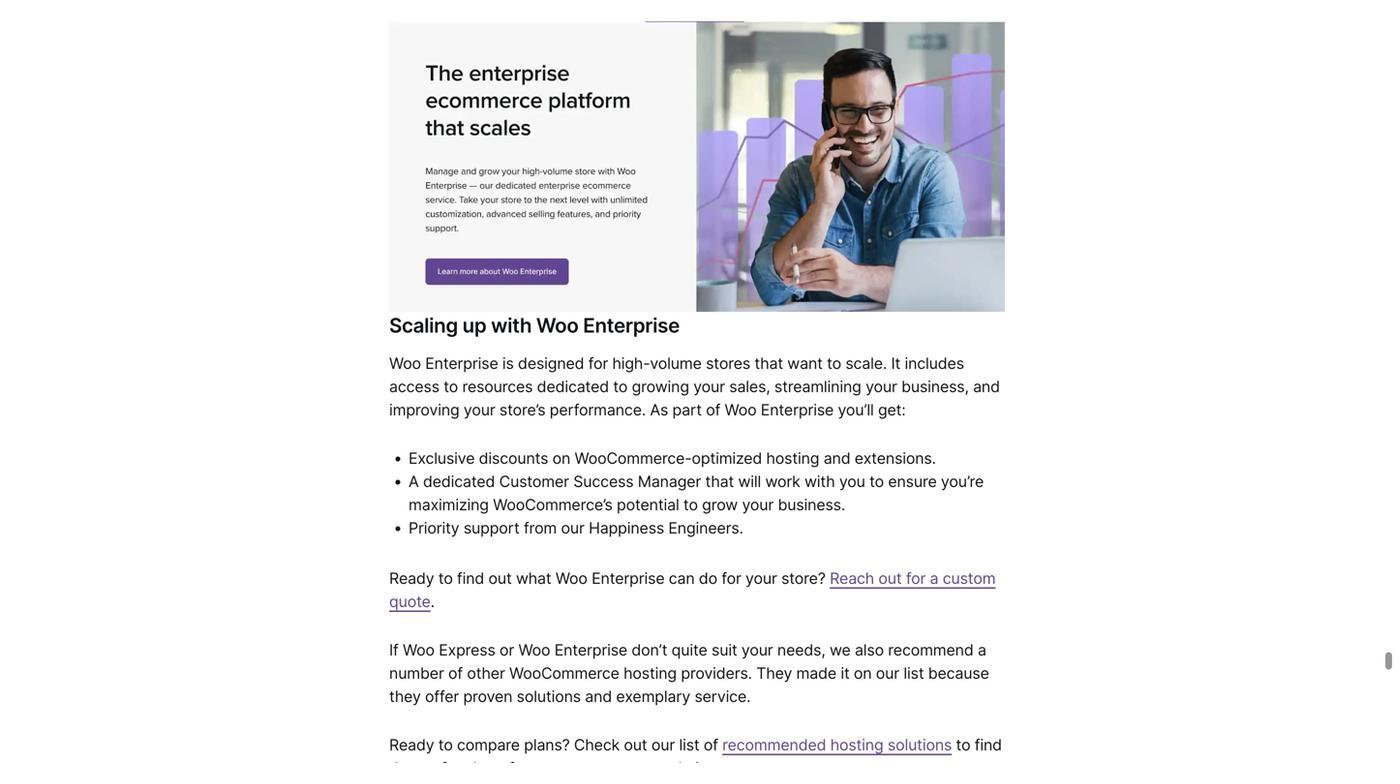 Task type: describe. For each thing, give the bounding box(es) containing it.
to up streamlining
[[827, 354, 842, 373]]

on inside if woo express or woo enterprise don't quite suit your needs, we also recommend a number of other woocommerce hosting providers. they made it on our list because they offer proven solutions and exemplary service.
[[854, 664, 872, 683]]

business.
[[778, 496, 846, 514]]

host
[[473, 759, 505, 763]]

do
[[699, 569, 718, 588]]

exemplary
[[616, 687, 691, 706]]

enterprise down happiness
[[592, 569, 665, 588]]

compare
[[457, 736, 520, 755]]

includes
[[905, 354, 965, 373]]

your up get:
[[866, 377, 898, 396]]

other
[[467, 664, 505, 683]]

2 vertical spatial of
[[704, 736, 719, 755]]

offer
[[425, 687, 459, 706]]

or
[[500, 641, 514, 660]]

if woo express or woo enterprise don't quite suit your needs, we also recommend a number of other woocommerce hosting providers. they made it on our list because they offer proven solutions and exemplary service.
[[389, 641, 990, 706]]

suit
[[712, 641, 738, 660]]

our inside the exclusive discounts on woocommerce-optimized hosting and extensions. a dedicated customer success manager that will work with you to ensure you're maximizing woocommerce's potential to grow your business. priority support from our happiness engineers.
[[561, 519, 585, 538]]

don't
[[632, 641, 668, 660]]

plans?
[[524, 736, 570, 755]]

perfect
[[417, 759, 469, 763]]

as
[[650, 401, 669, 420]]

quite
[[672, 641, 708, 660]]

enterprise down up
[[425, 354, 498, 373]]

for inside woo enterprise is designed for high-volume stores that want to scale. it includes access to resources dedicated to growing your sales, streamlining your business, and improving your store's performance. as part of woo enterprise you'll get:
[[589, 354, 608, 373]]

your down resources
[[464, 401, 496, 420]]

1 horizontal spatial out
[[624, 736, 648, 755]]

resources
[[462, 377, 533, 396]]

a inside reach out for a custom quote
[[930, 569, 939, 588]]

discounts
[[479, 449, 549, 468]]

get:
[[878, 401, 906, 420]]

ensure
[[888, 472, 937, 491]]

made
[[797, 664, 837, 683]]

work
[[766, 472, 801, 491]]

and inside the exclusive discounts on woocommerce-optimized hosting and extensions. a dedicated customer success manager that will work with you to ensure you're maximizing woocommerce's potential to grow your business. priority support from our happiness engineers.
[[824, 449, 851, 468]]

manager
[[638, 472, 701, 491]]

custom
[[943, 569, 996, 588]]

what
[[516, 569, 552, 588]]

access
[[389, 377, 440, 396]]

streamlining
[[775, 377, 862, 396]]

a inside if woo express or woo enterprise don't quite suit your needs, we also recommend a number of other woocommerce hosting providers. they made it on our list because they offer proven solutions and exemplary service.
[[978, 641, 987, 660]]

exclusive discounts on woocommerce-optimized hosting and extensions. a dedicated customer success manager that will work with you to ensure you're maximizing woocommerce's potential to grow your business. priority support from our happiness engineers.
[[409, 449, 984, 538]]

to inside to find the perfect host for your ecommerce website.
[[956, 736, 971, 755]]

that inside the exclusive discounts on woocommerce-optimized hosting and extensions. a dedicated customer success manager that will work with you to ensure you're maximizing woocommerce's potential to grow your business. priority support from our happiness engineers.
[[706, 472, 734, 491]]

designed
[[518, 354, 584, 373]]

grow
[[702, 496, 738, 514]]

to down the priority
[[439, 569, 453, 588]]

0 horizontal spatial list
[[679, 736, 700, 755]]

you're
[[941, 472, 984, 491]]

your left the store?
[[746, 569, 778, 588]]

of inside if woo express or woo enterprise don't quite suit your needs, we also recommend a number of other woocommerce hosting providers. they made it on our list because they offer proven solutions and exemplary service.
[[448, 664, 463, 683]]

customer
[[499, 472, 569, 491]]

also
[[855, 641, 884, 660]]

sales,
[[730, 377, 771, 396]]

your down stores
[[694, 377, 725, 396]]

recommended
[[723, 736, 827, 755]]

will
[[738, 472, 761, 491]]

woo up number
[[403, 641, 435, 660]]

store's
[[500, 401, 546, 420]]

with inside the exclusive discounts on woocommerce-optimized hosting and extensions. a dedicated customer success manager that will work with you to ensure you're maximizing woocommerce's potential to grow your business. priority support from our happiness engineers.
[[805, 472, 835, 491]]

scaling up with woo enterprise
[[389, 313, 680, 338]]

0 horizontal spatial out
[[489, 569, 512, 588]]

improving
[[389, 401, 460, 420]]

check
[[574, 736, 620, 755]]

0 horizontal spatial find
[[457, 569, 484, 588]]

scaling
[[389, 313, 458, 338]]

enterprise up high-
[[583, 313, 680, 338]]

express
[[439, 641, 496, 660]]

1 horizontal spatial solutions
[[888, 736, 952, 755]]

woocommerce's
[[493, 496, 613, 514]]

exclusive
[[409, 449, 475, 468]]

ecommerce
[[569, 759, 653, 763]]

solutions inside if woo express or woo enterprise don't quite suit your needs, we also recommend a number of other woocommerce hosting providers. they made it on our list because they offer proven solutions and exemplary service.
[[517, 687, 581, 706]]

up
[[463, 313, 487, 338]]

woocommerce
[[510, 664, 620, 683]]

if
[[389, 641, 399, 660]]

and inside woo enterprise is designed for high-volume stores that want to scale. it includes access to resources dedicated to growing your sales, streamlining your business, and improving your store's performance. as part of woo enterprise you'll get:
[[973, 377, 1000, 396]]

it
[[892, 354, 901, 373]]

ready for ready to find out what woo enterprise can do for your store?
[[389, 569, 434, 588]]

optimized
[[692, 449, 762, 468]]

because
[[929, 664, 990, 683]]

needs,
[[778, 641, 826, 660]]



Task type: vqa. For each thing, say whether or not it's contained in the screenshot.
we
yes



Task type: locate. For each thing, give the bounding box(es) containing it.
1 horizontal spatial on
[[854, 664, 872, 683]]

number
[[389, 664, 444, 683]]

out left what
[[489, 569, 512, 588]]

1 vertical spatial with
[[805, 472, 835, 491]]

we
[[830, 641, 851, 660]]

priority
[[409, 519, 460, 538]]

1 vertical spatial solutions
[[888, 736, 952, 755]]

enterprise down streamlining
[[761, 401, 834, 420]]

of down the express
[[448, 664, 463, 683]]

and up you
[[824, 449, 851, 468]]

woo
[[536, 313, 579, 338], [389, 354, 421, 373], [725, 401, 757, 420], [556, 569, 588, 588], [403, 641, 435, 660], [519, 641, 551, 660]]

for right do
[[722, 569, 742, 588]]

find down because
[[975, 736, 1002, 755]]

1 vertical spatial on
[[854, 664, 872, 683]]

dedicated inside woo enterprise is designed for high-volume stores that want to scale. it includes access to resources dedicated to growing your sales, streamlining your business, and improving your store's performance. as part of woo enterprise you'll get:
[[537, 377, 609, 396]]

1 vertical spatial hosting
[[624, 664, 677, 683]]

they
[[757, 664, 792, 683]]

performance.
[[550, 401, 646, 420]]

1 horizontal spatial a
[[978, 641, 987, 660]]

2 horizontal spatial and
[[973, 377, 1000, 396]]

on inside the exclusive discounts on woocommerce-optimized hosting and extensions. a dedicated customer success manager that will work with you to ensure you're maximizing woocommerce's potential to grow your business. priority support from our happiness engineers.
[[553, 449, 571, 468]]

extensions.
[[855, 449, 936, 468]]

.
[[431, 593, 435, 611]]

a
[[409, 472, 419, 491]]

1 horizontal spatial dedicated
[[537, 377, 609, 396]]

1 horizontal spatial and
[[824, 449, 851, 468]]

you'll
[[838, 401, 874, 420]]

1 ready from the top
[[389, 569, 434, 588]]

it
[[841, 664, 850, 683]]

high-
[[613, 354, 650, 373]]

that up sales,
[[755, 354, 784, 373]]

enterprise inside if woo express or woo enterprise don't quite suit your needs, we also recommend a number of other woocommerce hosting providers. they made it on our list because they offer proven solutions and exemplary service.
[[555, 641, 628, 660]]

2 vertical spatial our
[[652, 736, 675, 755]]

solutions down because
[[888, 736, 952, 755]]

woo enterprise is designed for high-volume stores that want to scale. it includes access to resources dedicated to growing your sales, streamlining your business, and improving your store's performance. as part of woo enterprise you'll get:
[[389, 354, 1000, 420]]

ready to compare plans? check out our list of recommended hosting solutions
[[389, 736, 952, 755]]

on up customer on the bottom left
[[553, 449, 571, 468]]

1 horizontal spatial list
[[904, 664, 924, 683]]

with up "business."
[[805, 472, 835, 491]]

proven
[[463, 687, 513, 706]]

to down because
[[956, 736, 971, 755]]

dedicated up maximizing
[[423, 472, 495, 491]]

out up ecommerce
[[624, 736, 648, 755]]

2 vertical spatial hosting
[[831, 736, 884, 755]]

woo down sales,
[[725, 401, 757, 420]]

1 vertical spatial and
[[824, 449, 851, 468]]

0 horizontal spatial with
[[491, 313, 532, 338]]

1 vertical spatial ready
[[389, 736, 434, 755]]

and inside if woo express or woo enterprise don't quite suit your needs, we also recommend a number of other woocommerce hosting providers. they made it on our list because they offer proven solutions and exemplary service.
[[585, 687, 612, 706]]

hosting inside the exclusive discounts on woocommerce-optimized hosting and extensions. a dedicated customer success manager that will work with you to ensure you're maximizing woocommerce's potential to grow your business. priority support from our happiness engineers.
[[767, 449, 820, 468]]

hosting inside if woo express or woo enterprise don't quite suit your needs, we also recommend a number of other woocommerce hosting providers. they made it on our list because they offer proven solutions and exemplary service.
[[624, 664, 677, 683]]

reach out for a custom quote
[[389, 569, 996, 611]]

0 horizontal spatial and
[[585, 687, 612, 706]]

0 vertical spatial a
[[930, 569, 939, 588]]

0 horizontal spatial our
[[561, 519, 585, 538]]

0 vertical spatial find
[[457, 569, 484, 588]]

0 vertical spatial and
[[973, 377, 1000, 396]]

1 vertical spatial dedicated
[[423, 472, 495, 491]]

your
[[694, 377, 725, 396], [866, 377, 898, 396], [464, 401, 496, 420], [742, 496, 774, 514], [746, 569, 778, 588], [742, 641, 773, 660], [533, 759, 565, 763]]

to find the perfect host for your ecommerce website.
[[389, 736, 1002, 763]]

our down the "also"
[[876, 664, 900, 683]]

for left custom
[[906, 569, 926, 588]]

hosting down don't
[[624, 664, 677, 683]]

part
[[673, 401, 702, 420]]

to down high-
[[613, 377, 628, 396]]

0 horizontal spatial on
[[553, 449, 571, 468]]

0 vertical spatial our
[[561, 519, 585, 538]]

list
[[904, 664, 924, 683], [679, 736, 700, 755]]

website.
[[657, 759, 718, 763]]

out
[[489, 569, 512, 588], [879, 569, 902, 588], [624, 736, 648, 755]]

our up website. at bottom
[[652, 736, 675, 755]]

hosting up work on the bottom right of page
[[767, 449, 820, 468]]

of right part
[[706, 401, 721, 420]]

for left high-
[[589, 354, 608, 373]]

0 horizontal spatial solutions
[[517, 687, 581, 706]]

0 horizontal spatial a
[[930, 569, 939, 588]]

ready to find out what woo enterprise can do for your store?
[[389, 569, 826, 588]]

0 vertical spatial that
[[755, 354, 784, 373]]

a
[[930, 569, 939, 588], [978, 641, 987, 660]]

of inside woo enterprise is designed for high-volume stores that want to scale. it includes access to resources dedicated to growing your sales, streamlining your business, and improving your store's performance. as part of woo enterprise you'll get:
[[706, 401, 721, 420]]

out right reach
[[879, 569, 902, 588]]

your inside to find the perfect host for your ecommerce website.
[[533, 759, 565, 763]]

ready up quote
[[389, 569, 434, 588]]

enterprise up "woocommerce"
[[555, 641, 628, 660]]

0 vertical spatial on
[[553, 449, 571, 468]]

stores
[[706, 354, 751, 373]]

woo up access
[[389, 354, 421, 373]]

success
[[574, 472, 634, 491]]

1 vertical spatial that
[[706, 472, 734, 491]]

your inside if woo express or woo enterprise don't quite suit your needs, we also recommend a number of other woocommerce hosting providers. they made it on our list because they offer proven solutions and exemplary service.
[[742, 641, 773, 660]]

0 vertical spatial dedicated
[[537, 377, 609, 396]]

to up engineers.
[[684, 496, 698, 514]]

solutions
[[517, 687, 581, 706], [888, 736, 952, 755]]

maximizing
[[409, 496, 489, 514]]

scale.
[[846, 354, 887, 373]]

list up website. at bottom
[[679, 736, 700, 755]]

your down will
[[742, 496, 774, 514]]

support
[[464, 519, 520, 538]]

1 horizontal spatial hosting
[[767, 449, 820, 468]]

woo up designed at the left top of the page
[[536, 313, 579, 338]]

1 horizontal spatial find
[[975, 736, 1002, 755]]

service.
[[695, 687, 751, 706]]

0 vertical spatial solutions
[[517, 687, 581, 706]]

hosting
[[767, 449, 820, 468], [624, 664, 677, 683], [831, 736, 884, 755]]

for inside to find the perfect host for your ecommerce website.
[[509, 759, 529, 763]]

quote
[[389, 593, 431, 611]]

1 horizontal spatial with
[[805, 472, 835, 491]]

woo right what
[[556, 569, 588, 588]]

enterprise
[[583, 313, 680, 338], [425, 354, 498, 373], [761, 401, 834, 420], [592, 569, 665, 588], [555, 641, 628, 660]]

is
[[503, 354, 514, 373]]

for inside reach out for a custom quote
[[906, 569, 926, 588]]

providers.
[[681, 664, 752, 683]]

that inside woo enterprise is designed for high-volume stores that want to scale. it includes access to resources dedicated to growing your sales, streamlining your business, and improving your store's performance. as part of woo enterprise you'll get:
[[755, 354, 784, 373]]

0 vertical spatial ready
[[389, 569, 434, 588]]

potential
[[617, 496, 680, 514]]

on
[[553, 449, 571, 468], [854, 664, 872, 683]]

of up website. at bottom
[[704, 736, 719, 755]]

and
[[973, 377, 1000, 396], [824, 449, 851, 468], [585, 687, 612, 706]]

can
[[669, 569, 695, 588]]

0 horizontal spatial that
[[706, 472, 734, 491]]

growing
[[632, 377, 690, 396]]

2 vertical spatial and
[[585, 687, 612, 706]]

ready up the
[[389, 736, 434, 755]]

1 horizontal spatial that
[[755, 354, 784, 373]]

recommended hosting solutions link
[[723, 736, 952, 755]]

hosting down it
[[831, 736, 884, 755]]

0 vertical spatial of
[[706, 401, 721, 420]]

0 vertical spatial hosting
[[767, 449, 820, 468]]

2 horizontal spatial hosting
[[831, 736, 884, 755]]

volume
[[650, 354, 702, 373]]

0 horizontal spatial hosting
[[624, 664, 677, 683]]

to right you
[[870, 472, 884, 491]]

to up improving
[[444, 377, 458, 396]]

to up perfect on the left bottom of page
[[439, 736, 453, 755]]

ready for ready to compare plans? check out our list of recommended hosting solutions
[[389, 736, 434, 755]]

of
[[706, 401, 721, 420], [448, 664, 463, 683], [704, 736, 719, 755]]

that
[[755, 354, 784, 373], [706, 472, 734, 491]]

woo right or on the bottom left of the page
[[519, 641, 551, 660]]

to
[[827, 354, 842, 373], [444, 377, 458, 396], [613, 377, 628, 396], [870, 472, 884, 491], [684, 496, 698, 514], [439, 569, 453, 588], [439, 736, 453, 755], [956, 736, 971, 755]]

woocommerce-
[[575, 449, 692, 468]]

1 horizontal spatial our
[[652, 736, 675, 755]]

they
[[389, 687, 421, 706]]

the
[[389, 759, 413, 763]]

2 horizontal spatial our
[[876, 664, 900, 683]]

solutions down "woocommerce"
[[517, 687, 581, 706]]

find inside to find the perfect host for your ecommerce website.
[[975, 736, 1002, 755]]

reach out for a custom quote link
[[389, 569, 996, 611]]

happiness
[[589, 519, 665, 538]]

for right 'host' on the bottom of the page
[[509, 759, 529, 763]]

dedicated down designed at the left top of the page
[[537, 377, 609, 396]]

dedicated
[[537, 377, 609, 396], [423, 472, 495, 491]]

reach
[[830, 569, 875, 588]]

you
[[840, 472, 866, 491]]

our down woocommerce's in the left of the page
[[561, 519, 585, 538]]

and right business,
[[973, 377, 1000, 396]]

1 vertical spatial of
[[448, 664, 463, 683]]

store?
[[782, 569, 826, 588]]

a up because
[[978, 641, 987, 660]]

engineers.
[[669, 519, 744, 538]]

business,
[[902, 377, 969, 396]]

2 ready from the top
[[389, 736, 434, 755]]

with right up
[[491, 313, 532, 338]]

1 vertical spatial list
[[679, 736, 700, 755]]

a left custom
[[930, 569, 939, 588]]

your inside the exclusive discounts on woocommerce-optimized hosting and extensions. a dedicated customer success manager that will work with you to ensure you're maximizing woocommerce's potential to grow your business. priority support from our happiness engineers.
[[742, 496, 774, 514]]

1 vertical spatial a
[[978, 641, 987, 660]]

2 horizontal spatial out
[[879, 569, 902, 588]]

with
[[491, 313, 532, 338], [805, 472, 835, 491]]

from
[[524, 519, 557, 538]]

our inside if woo express or woo enterprise don't quite suit your needs, we also recommend a number of other woocommerce hosting providers. they made it on our list because they offer proven solutions and exemplary service.
[[876, 664, 900, 683]]

ready
[[389, 569, 434, 588], [389, 736, 434, 755]]

your up they
[[742, 641, 773, 660]]

recommend
[[888, 641, 974, 660]]

1 vertical spatial find
[[975, 736, 1002, 755]]

1 vertical spatial our
[[876, 664, 900, 683]]

dedicated inside the exclusive discounts on woocommerce-optimized hosting and extensions. a dedicated customer success manager that will work with you to ensure you're maximizing woocommerce's potential to grow your business. priority support from our happiness engineers.
[[423, 472, 495, 491]]

0 vertical spatial list
[[904, 664, 924, 683]]

your down plans?
[[533, 759, 565, 763]]

and down "woocommerce"
[[585, 687, 612, 706]]

0 vertical spatial with
[[491, 313, 532, 338]]

on right it
[[854, 664, 872, 683]]

find down "support"
[[457, 569, 484, 588]]

that up grow
[[706, 472, 734, 491]]

0 horizontal spatial dedicated
[[423, 472, 495, 491]]

our
[[561, 519, 585, 538], [876, 664, 900, 683], [652, 736, 675, 755]]

information about woo enterprise image
[[389, 21, 1005, 312]]

list down the recommend
[[904, 664, 924, 683]]

out inside reach out for a custom quote
[[879, 569, 902, 588]]

list inside if woo express or woo enterprise don't quite suit your needs, we also recommend a number of other woocommerce hosting providers. they made it on our list because they offer proven solutions and exemplary service.
[[904, 664, 924, 683]]

want
[[788, 354, 823, 373]]



